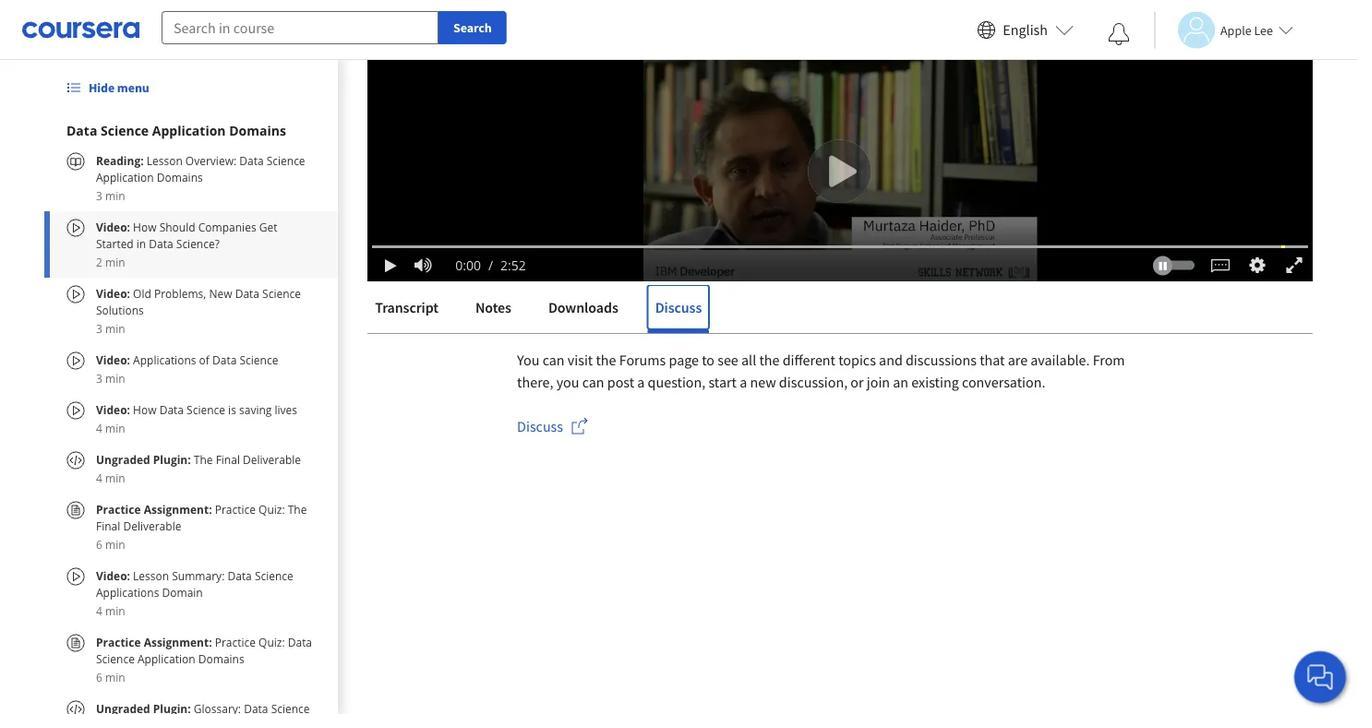 Task type: vqa. For each thing, say whether or not it's contained in the screenshot.
will
no



Task type: describe. For each thing, give the bounding box(es) containing it.
conversation.
[[962, 373, 1046, 391]]

/
[[488, 257, 493, 274]]

0 vertical spatial can
[[543, 351, 565, 369]]

of
[[199, 352, 210, 367]]

english
[[1003, 21, 1048, 39]]

1 horizontal spatial how should companies get started in data science?
[[368, 247, 941, 279]]

full screen image
[[1283, 256, 1306, 275]]

min for practice quiz: data science application domains
[[105, 670, 125, 685]]

6 min for final
[[96, 537, 125, 552]]

existing
[[912, 373, 959, 391]]

science inside practice quiz: data science application domains
[[96, 651, 135, 667]]

discuss link
[[517, 417, 589, 440]]

science inside 'video: applications of data science 3 min'
[[240, 352, 278, 367]]

discussion,
[[779, 373, 848, 391]]

1 the from the left
[[596, 351, 616, 369]]

practice inside practice quiz: the final deliverable
[[215, 502, 256, 517]]

note
[[1269, 254, 1298, 272]]

ungraded plugin: the final deliverable 4 min
[[96, 452, 301, 486]]

quiz: for the
[[259, 502, 285, 517]]

get inside how should companies get started in data science?
[[259, 219, 277, 235]]

or
[[851, 373, 864, 391]]

reading:
[[96, 153, 147, 168]]

apple lee
[[1221, 22, 1273, 38]]

4 inside ungraded plugin: the final deliverable 4 min
[[96, 470, 102, 486]]

lesson summary: data science applications domain
[[96, 568, 293, 600]]

saving
[[239, 402, 272, 417]]

discussions
[[906, 351, 977, 369]]

summary:
[[172, 568, 225, 584]]

hide menu
[[89, 79, 149, 96]]

plugin:
[[153, 452, 191, 467]]

from
[[1093, 351, 1125, 369]]

1 vertical spatial how
[[368, 247, 418, 279]]

practice assignment: for deliverable
[[96, 502, 215, 517]]

data inside practice quiz: data science application domains
[[288, 635, 312, 650]]

1 horizontal spatial get
[[634, 247, 673, 279]]

final for practice quiz: the final deliverable
[[96, 518, 120, 534]]

english button
[[970, 0, 1081, 60]]

forums
[[619, 351, 666, 369]]

page
[[669, 351, 699, 369]]

all
[[741, 351, 756, 369]]

1 horizontal spatial should
[[423, 247, 501, 279]]

min for old problems, new data science solutions
[[105, 321, 125, 336]]

1 horizontal spatial started
[[678, 247, 759, 279]]

mute image
[[411, 256, 435, 275]]

practice quiz: the final deliverable
[[96, 502, 307, 534]]

3 min for lesson overview: data science application domains
[[96, 188, 125, 203]]

domains for overview:
[[157, 169, 203, 185]]

related lecture content tabs tab list
[[368, 285, 1313, 333]]

practice inside practice quiz: data science application domains
[[215, 635, 256, 650]]

application for reading:
[[96, 169, 154, 185]]

video: inside video: how data science is saving lives 4 min
[[96, 402, 130, 417]]

0 vertical spatial should
[[159, 219, 195, 235]]

notes button
[[468, 285, 519, 330]]

science inside old problems, new data science solutions
[[262, 286, 301, 301]]

practice down 4 min
[[96, 635, 141, 650]]

start
[[709, 373, 737, 391]]

visit
[[568, 351, 593, 369]]

show notifications image
[[1108, 23, 1130, 45]]

science inside dropdown button
[[101, 121, 149, 139]]

discuss inside discuss button
[[655, 298, 702, 317]]

6 for practice quiz: the final deliverable
[[96, 537, 102, 552]]

transcript
[[375, 298, 439, 317]]

science inside video: how data science is saving lives 4 min
[[187, 402, 225, 417]]

the for plugin:
[[194, 452, 213, 467]]

1 horizontal spatial can
[[582, 373, 604, 391]]

to
[[702, 351, 715, 369]]

3 4 from the top
[[96, 603, 102, 619]]

0:00
[[455, 257, 481, 274]]

you
[[517, 351, 540, 369]]

solutions
[[96, 302, 144, 318]]

hide
[[89, 79, 115, 96]]

1 horizontal spatial in
[[764, 247, 785, 279]]

domain
[[162, 585, 203, 600]]

assignment: for application
[[144, 635, 212, 650]]

domains inside dropdown button
[[229, 121, 286, 139]]

old problems, new data science solutions
[[96, 286, 301, 318]]

min for how should companies get started in data science?
[[105, 254, 125, 270]]

you can visit the forums page to see all the different topics and discussions that are available. from there, you can post a question, start a new discussion, or join an existing conversation.
[[517, 351, 1125, 391]]

2 a from the left
[[740, 373, 747, 391]]

min for lesson summary: data science applications domain
[[105, 603, 125, 619]]

video: applications of data science 3 min
[[96, 352, 278, 386]]

search
[[453, 19, 492, 36]]

different
[[783, 351, 836, 369]]

how inside how should companies get started in data science?
[[133, 219, 157, 235]]

video: inside 'video: applications of data science 3 min'
[[96, 352, 130, 367]]

assignment: for deliverable
[[144, 502, 212, 517]]

video: for old problems, new data science solutions
[[96, 286, 133, 301]]

2 the from the left
[[759, 351, 780, 369]]

lesson overview: data science application domains
[[96, 153, 305, 185]]

discuss inside discuss link
[[517, 417, 563, 436]]

deliverable for ungraded plugin: the final deliverable 4 min
[[243, 452, 301, 467]]



Task type: locate. For each thing, give the bounding box(es) containing it.
discuss down there,
[[517, 417, 563, 436]]

how inside video: how data science is saving lives 4 min
[[133, 402, 157, 417]]

2 3 from the top
[[96, 321, 102, 336]]

0 vertical spatial final
[[216, 452, 240, 467]]

6 min from the top
[[105, 470, 125, 486]]

6 down 4 min
[[96, 670, 102, 685]]

1 vertical spatial 4
[[96, 470, 102, 486]]

lives
[[275, 402, 297, 417]]

get up discuss button
[[634, 247, 673, 279]]

0 horizontal spatial discuss
[[517, 417, 563, 436]]

quiz:
[[259, 502, 285, 517], [259, 635, 285, 650]]

1 vertical spatial get
[[634, 247, 673, 279]]

play image
[[381, 258, 400, 273]]

1 min from the top
[[105, 188, 125, 203]]

a left new at the bottom right of the page
[[740, 373, 747, 391]]

downloads
[[548, 298, 618, 317]]

1 3 from the top
[[96, 188, 102, 203]]

0 minutes 0 seconds element
[[455, 257, 481, 274]]

how
[[133, 219, 157, 235], [368, 247, 418, 279], [133, 402, 157, 417]]

1 6 min from the top
[[96, 537, 125, 552]]

0 vertical spatial 6
[[96, 537, 102, 552]]

menu
[[117, 79, 149, 96]]

transcript button
[[368, 285, 446, 330]]

how up old on the left
[[133, 219, 157, 235]]

data inside 'video: applications of data science 3 min'
[[212, 352, 237, 367]]

available.
[[1031, 351, 1090, 369]]

6 min up 4 min
[[96, 537, 125, 552]]

video: how data science is saving lives 4 min
[[96, 402, 297, 436]]

0 horizontal spatial started
[[96, 236, 134, 251]]

1 vertical spatial lesson
[[133, 568, 169, 584]]

discuss
[[655, 298, 702, 317], [517, 417, 563, 436]]

2 min
[[96, 254, 125, 270]]

final down ungraded
[[96, 518, 120, 534]]

5 min from the top
[[105, 421, 125, 436]]

1 horizontal spatial the
[[288, 502, 307, 517]]

2
[[96, 254, 102, 270]]

1 video: from the top
[[96, 219, 133, 235]]

how up 'transcript' button
[[368, 247, 418, 279]]

1 horizontal spatial a
[[740, 373, 747, 391]]

4 inside video: how data science is saving lives 4 min
[[96, 421, 102, 436]]

final
[[216, 452, 240, 467], [96, 518, 120, 534]]

you
[[556, 373, 579, 391]]

1 6 from the top
[[96, 537, 102, 552]]

9 min from the top
[[105, 670, 125, 685]]

0 vertical spatial how
[[133, 219, 157, 235]]

0 vertical spatial 3 min
[[96, 188, 125, 203]]

application inside the lesson overview: data science application domains
[[96, 169, 154, 185]]

1 vertical spatial deliverable
[[123, 518, 181, 534]]

1 horizontal spatial deliverable
[[243, 452, 301, 467]]

deliverable down lives
[[243, 452, 301, 467]]

2 minutes 52 seconds element
[[501, 257, 526, 274]]

Search in course text field
[[162, 11, 439, 44]]

hide menu button
[[59, 71, 157, 104]]

2 vertical spatial 3
[[96, 371, 102, 386]]

question,
[[648, 373, 706, 391]]

6 for practice quiz: data science application domains
[[96, 670, 102, 685]]

1 vertical spatial 3 min
[[96, 321, 125, 336]]

final for ungraded plugin: the final deliverable 4 min
[[216, 452, 240, 467]]

0 vertical spatial discuss
[[655, 298, 702, 317]]

domains inside practice quiz: data science application domains
[[198, 651, 244, 667]]

practice down "lesson summary: data science applications domain"
[[215, 635, 256, 650]]

min
[[105, 188, 125, 203], [105, 254, 125, 270], [105, 321, 125, 336], [105, 371, 125, 386], [105, 421, 125, 436], [105, 470, 125, 486], [105, 537, 125, 552], [105, 603, 125, 619], [105, 670, 125, 685]]

how should companies get started in data science?
[[96, 219, 277, 251], [368, 247, 941, 279]]

1 quiz: from the top
[[259, 502, 285, 517]]

join
[[867, 373, 890, 391]]

new
[[209, 286, 232, 301]]

overview:
[[185, 153, 237, 168]]

0 vertical spatial domains
[[229, 121, 286, 139]]

quiz: inside practice quiz: the final deliverable
[[259, 502, 285, 517]]

old
[[133, 286, 151, 301]]

3 inside 'video: applications of data science 3 min'
[[96, 371, 102, 386]]

1 horizontal spatial science?
[[846, 247, 941, 279]]

0 vertical spatial 6 min
[[96, 537, 125, 552]]

data inside the lesson overview: data science application domains
[[239, 153, 264, 168]]

applications inside "lesson summary: data science applications domain"
[[96, 585, 159, 600]]

the
[[194, 452, 213, 467], [288, 502, 307, 517]]

the inside ungraded plugin: the final deliverable 4 min
[[194, 452, 213, 467]]

1 vertical spatial quiz:
[[259, 635, 285, 650]]

quiz: inside practice quiz: data science application domains
[[259, 635, 285, 650]]

discuss up page
[[655, 298, 702, 317]]

domains up overview:
[[229, 121, 286, 139]]

video: up 2 min
[[96, 219, 133, 235]]

lesson inside the lesson overview: data science application domains
[[147, 153, 183, 168]]

min inside video: how data science is saving lives 4 min
[[105, 421, 125, 436]]

data science application domains
[[66, 121, 286, 139]]

6 min down 4 min
[[96, 670, 125, 685]]

3 min from the top
[[105, 321, 125, 336]]

video: for lesson summary: data science applications domain
[[96, 568, 133, 584]]

1 4 from the top
[[96, 421, 102, 436]]

1 horizontal spatial discuss
[[655, 298, 702, 317]]

1 vertical spatial final
[[96, 518, 120, 534]]

apple
[[1221, 22, 1252, 38]]

application inside dropdown button
[[152, 121, 226, 139]]

0 vertical spatial assignment:
[[144, 502, 212, 517]]

1 vertical spatial should
[[423, 247, 501, 279]]

0 vertical spatial companies
[[198, 219, 256, 235]]

the right the all
[[759, 351, 780, 369]]

save
[[1235, 254, 1266, 272]]

an
[[893, 373, 909, 391]]

0 horizontal spatial how should companies get started in data science?
[[96, 219, 277, 251]]

should
[[159, 219, 195, 235], [423, 247, 501, 279]]

application
[[152, 121, 226, 139], [96, 169, 154, 185], [138, 651, 195, 667]]

there,
[[517, 373, 554, 391]]

how should companies get started in data science? up problems, at left
[[96, 219, 277, 251]]

0 vertical spatial practice assignment:
[[96, 502, 215, 517]]

new
[[750, 373, 776, 391]]

save note
[[1235, 254, 1298, 272]]

application down reading:
[[96, 169, 154, 185]]

search button
[[439, 11, 507, 44]]

2 practice assignment: from the top
[[96, 635, 215, 650]]

3 min down reading:
[[96, 188, 125, 203]]

started up discuss button
[[678, 247, 759, 279]]

1 a from the left
[[637, 373, 645, 391]]

applications left of
[[133, 352, 196, 367]]

in up related lecture content tabs tab list
[[764, 247, 785, 279]]

6
[[96, 537, 102, 552], [96, 670, 102, 685]]

0 horizontal spatial a
[[637, 373, 645, 391]]

is
[[228, 402, 236, 417]]

1 practice assignment: from the top
[[96, 502, 215, 517]]

science? up problems, at left
[[176, 236, 220, 251]]

2 vertical spatial 4
[[96, 603, 102, 619]]

final inside ungraded plugin: the final deliverable 4 min
[[216, 452, 240, 467]]

application up overview:
[[152, 121, 226, 139]]

topics
[[839, 351, 876, 369]]

apple lee button
[[1154, 12, 1294, 48]]

notes
[[475, 298, 511, 317]]

3 min for old problems, new data science solutions
[[96, 321, 125, 336]]

2 vertical spatial domains
[[198, 651, 244, 667]]

1 vertical spatial discuss
[[517, 417, 563, 436]]

3 video: from the top
[[96, 352, 130, 367]]

0 vertical spatial 4
[[96, 421, 102, 436]]

in up old on the left
[[136, 236, 146, 251]]

the for quiz:
[[288, 502, 307, 517]]

problems,
[[154, 286, 206, 301]]

practice assignment: for application
[[96, 635, 215, 650]]

final down 'is'
[[216, 452, 240, 467]]

lesson down data science application domains
[[147, 153, 183, 168]]

in
[[136, 236, 146, 251], [764, 247, 785, 279]]

science right new
[[262, 286, 301, 301]]

6 up 4 min
[[96, 537, 102, 552]]

applications inside 'video: applications of data science 3 min'
[[133, 352, 196, 367]]

1 vertical spatial domains
[[157, 169, 203, 185]]

1 vertical spatial can
[[582, 373, 604, 391]]

quiz: for data
[[259, 635, 285, 650]]

and
[[879, 351, 903, 369]]

get
[[259, 219, 277, 235], [634, 247, 673, 279]]

6 min
[[96, 537, 125, 552], [96, 670, 125, 685]]

3 3 from the top
[[96, 371, 102, 386]]

min for practice quiz: the final deliverable
[[105, 537, 125, 552]]

the inside practice quiz: the final deliverable
[[288, 502, 307, 517]]

science up saving on the left bottom
[[240, 352, 278, 367]]

companies up downloads button
[[506, 247, 629, 279]]

2 6 from the top
[[96, 670, 102, 685]]

application for practice assignment:
[[138, 651, 195, 667]]

data inside video: how data science is saving lives 4 min
[[159, 402, 184, 417]]

lesson for applications
[[133, 568, 169, 584]]

0 vertical spatial lesson
[[147, 153, 183, 168]]

0 horizontal spatial get
[[259, 219, 277, 235]]

that
[[980, 351, 1005, 369]]

science right summary:
[[255, 568, 293, 584]]

3 for old problems, new data science solutions
[[96, 321, 102, 336]]

1 vertical spatial applications
[[96, 585, 159, 600]]

0 horizontal spatial science?
[[176, 236, 220, 251]]

1 horizontal spatial companies
[[506, 247, 629, 279]]

lesson up domain
[[133, 568, 169, 584]]

post
[[607, 373, 634, 391]]

science inside "lesson summary: data science applications domain"
[[255, 568, 293, 584]]

science right overview:
[[267, 153, 305, 168]]

1 vertical spatial 6
[[96, 670, 102, 685]]

domains inside the lesson overview: data science application domains
[[157, 169, 203, 185]]

3 for lesson overview: data science application domains
[[96, 188, 102, 203]]

video: up ungraded
[[96, 402, 130, 417]]

science? up related lecture content tabs tab list
[[846, 247, 941, 279]]

application inside practice quiz: data science application domains
[[138, 651, 195, 667]]

min inside 'video: applications of data science 3 min'
[[105, 371, 125, 386]]

video: up solutions
[[96, 286, 133, 301]]

science down 4 min
[[96, 651, 135, 667]]

practice assignment: down plugin:
[[96, 502, 215, 517]]

companies
[[198, 219, 256, 235], [506, 247, 629, 279]]

4
[[96, 421, 102, 436], [96, 470, 102, 486], [96, 603, 102, 619]]

1 horizontal spatial final
[[216, 452, 240, 467]]

discuss button
[[648, 285, 709, 330]]

are
[[1008, 351, 1028, 369]]

science left 'is'
[[187, 402, 225, 417]]

companies down the lesson overview: data science application domains
[[198, 219, 256, 235]]

0 vertical spatial get
[[259, 219, 277, 235]]

downloads button
[[541, 285, 626, 330]]

video:
[[96, 219, 133, 235], [96, 286, 133, 301], [96, 352, 130, 367], [96, 402, 130, 417], [96, 568, 133, 584]]

2 quiz: from the top
[[259, 635, 285, 650]]

2 6 min from the top
[[96, 670, 125, 685]]

practice quiz: data science application domains
[[96, 635, 312, 667]]

2 3 min from the top
[[96, 321, 125, 336]]

deliverable inside practice quiz: the final deliverable
[[123, 518, 181, 534]]

practice assignment:
[[96, 502, 215, 517], [96, 635, 215, 650]]

science up reading:
[[101, 121, 149, 139]]

data inside old problems, new data science solutions
[[235, 286, 259, 301]]

2 vertical spatial how
[[133, 402, 157, 417]]

0 horizontal spatial companies
[[198, 219, 256, 235]]

assignment:
[[144, 502, 212, 517], [144, 635, 212, 650]]

deliverable
[[243, 452, 301, 467], [123, 518, 181, 534]]

0 horizontal spatial final
[[96, 518, 120, 534]]

domains down overview:
[[157, 169, 203, 185]]

practice assignment: down 4 min
[[96, 635, 215, 650]]

6 min for science
[[96, 670, 125, 685]]

3 min down solutions
[[96, 321, 125, 336]]

coursera image
[[22, 15, 139, 45]]

0 horizontal spatial can
[[543, 351, 565, 369]]

1 3 min from the top
[[96, 188, 125, 203]]

domains down domain
[[198, 651, 244, 667]]

1 horizontal spatial the
[[759, 351, 780, 369]]

deliverable up summary:
[[123, 518, 181, 534]]

lesson inside "lesson summary: data science applications domain"
[[133, 568, 169, 584]]

assignment: down ungraded plugin: the final deliverable 4 min
[[144, 502, 212, 517]]

0 horizontal spatial should
[[159, 219, 195, 235]]

2 video: from the top
[[96, 286, 133, 301]]

7 min from the top
[[105, 537, 125, 552]]

data inside data science application domains dropdown button
[[66, 121, 97, 139]]

1 vertical spatial 3
[[96, 321, 102, 336]]

application down domain
[[138, 651, 195, 667]]

0 vertical spatial application
[[152, 121, 226, 139]]

1 vertical spatial the
[[288, 502, 307, 517]]

1 assignment: from the top
[[144, 502, 212, 517]]

0 vertical spatial deliverable
[[243, 452, 301, 467]]

0 horizontal spatial in
[[136, 236, 146, 251]]

domains
[[229, 121, 286, 139], [157, 169, 203, 185], [198, 651, 244, 667]]

science?
[[176, 236, 220, 251], [846, 247, 941, 279]]

1 vertical spatial companies
[[506, 247, 629, 279]]

4 min
[[96, 603, 125, 619]]

domains for quiz:
[[198, 651, 244, 667]]

3
[[96, 188, 102, 203], [96, 321, 102, 336], [96, 371, 102, 386]]

data
[[66, 121, 97, 139], [239, 153, 264, 168], [149, 236, 173, 251], [790, 247, 841, 279], [235, 286, 259, 301], [212, 352, 237, 367], [159, 402, 184, 417], [228, 568, 252, 584], [288, 635, 312, 650]]

a right post
[[637, 373, 645, 391]]

min for lesson overview: data science application domains
[[105, 188, 125, 203]]

1 vertical spatial assignment:
[[144, 635, 212, 650]]

ungraded
[[96, 452, 150, 467]]

started
[[96, 236, 134, 251], [678, 247, 759, 279]]

0 vertical spatial quiz:
[[259, 502, 285, 517]]

2 4 from the top
[[96, 470, 102, 486]]

applications up 4 min
[[96, 585, 159, 600]]

started up 2 min
[[96, 236, 134, 251]]

lesson
[[147, 153, 183, 168], [133, 568, 169, 584]]

min inside ungraded plugin: the final deliverable 4 min
[[105, 470, 125, 486]]

chat with us image
[[1306, 663, 1335, 692]]

3 min
[[96, 188, 125, 203], [96, 321, 125, 336]]

2 min from the top
[[105, 254, 125, 270]]

0 vertical spatial the
[[194, 452, 213, 467]]

deliverable for practice quiz: the final deliverable
[[123, 518, 181, 534]]

science inside the lesson overview: data science application domains
[[267, 153, 305, 168]]

deliverable inside ungraded plugin: the final deliverable 4 min
[[243, 452, 301, 467]]

0:00 / 2:52
[[455, 257, 526, 274]]

practice down ungraded plugin: the final deliverable 4 min
[[215, 502, 256, 517]]

the
[[596, 351, 616, 369], [759, 351, 780, 369]]

0 vertical spatial applications
[[133, 352, 196, 367]]

0 vertical spatial 3
[[96, 188, 102, 203]]

4 min from the top
[[105, 371, 125, 386]]

lesson for application
[[147, 153, 183, 168]]

see
[[718, 351, 738, 369]]

how up ungraded
[[133, 402, 157, 417]]

data inside "lesson summary: data science applications domain"
[[228, 568, 252, 584]]

lee
[[1254, 22, 1273, 38]]

how should companies get started in data science? up discuss button
[[368, 247, 941, 279]]

get down the lesson overview: data science application domains
[[259, 219, 277, 235]]

1 vertical spatial application
[[96, 169, 154, 185]]

8 min from the top
[[105, 603, 125, 619]]

video: down solutions
[[96, 352, 130, 367]]

2:52
[[501, 257, 526, 274]]

can
[[543, 351, 565, 369], [582, 373, 604, 391]]

final inside practice quiz: the final deliverable
[[96, 518, 120, 534]]

0 horizontal spatial the
[[596, 351, 616, 369]]

video: up 4 min
[[96, 568, 133, 584]]

data science application domains button
[[66, 121, 316, 139]]

1 vertical spatial practice assignment:
[[96, 635, 215, 650]]

save note button
[[1195, 241, 1313, 285]]

4 video: from the top
[[96, 402, 130, 417]]

2 assignment: from the top
[[144, 635, 212, 650]]

video: for how should companies get started in data science?
[[96, 219, 133, 235]]

0 horizontal spatial deliverable
[[123, 518, 181, 534]]

5 video: from the top
[[96, 568, 133, 584]]

1 vertical spatial 6 min
[[96, 670, 125, 685]]

assignment: down domain
[[144, 635, 212, 650]]

practice down ungraded
[[96, 502, 141, 517]]

the right visit
[[596, 351, 616, 369]]

2 vertical spatial application
[[138, 651, 195, 667]]

0 horizontal spatial the
[[194, 452, 213, 467]]



